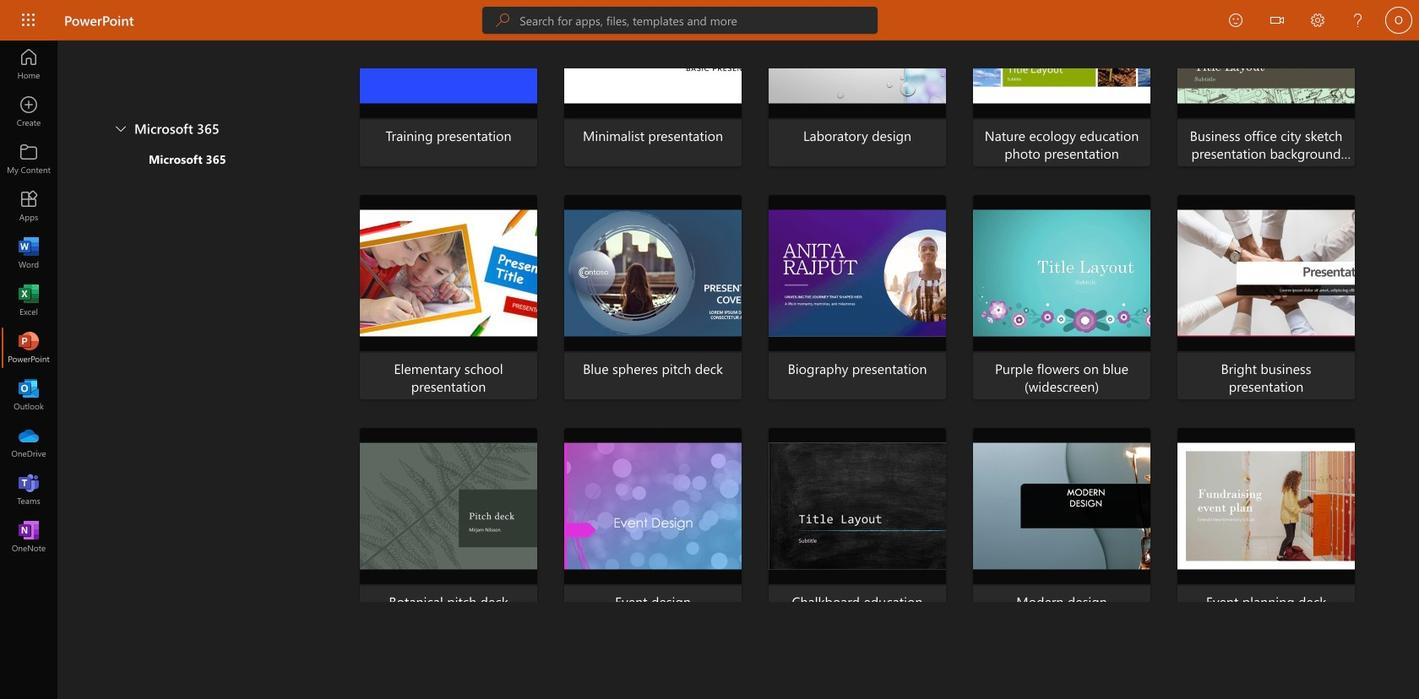 Task type: vqa. For each thing, say whether or not it's contained in the screenshot.
Powerpoint Image
yes



Task type: describe. For each thing, give the bounding box(es) containing it.
excel image
[[20, 292, 37, 309]]

create image
[[20, 103, 37, 120]]

outlook image
[[20, 387, 37, 404]]

my content image
[[20, 150, 37, 167]]

home image
[[20, 56, 37, 73]]

Search box. Suggestions appear as you type. search field
[[520, 7, 878, 34]]



Task type: locate. For each thing, give the bounding box(es) containing it.
teams image
[[20, 481, 37, 498]]

apps image
[[20, 198, 37, 215]]

onedrive image
[[20, 434, 37, 451]]

onenote image
[[20, 529, 37, 546]]

application
[[0, 0, 1419, 699]]

option
[[122, 150, 314, 174]]

navigation
[[0, 41, 57, 561]]

powerpoint image
[[20, 340, 37, 356]]

main content
[[57, 0, 1419, 633]]

None search field
[[483, 7, 878, 34]]

word image
[[20, 245, 37, 262]]

banner
[[0, 0, 1419, 44]]



